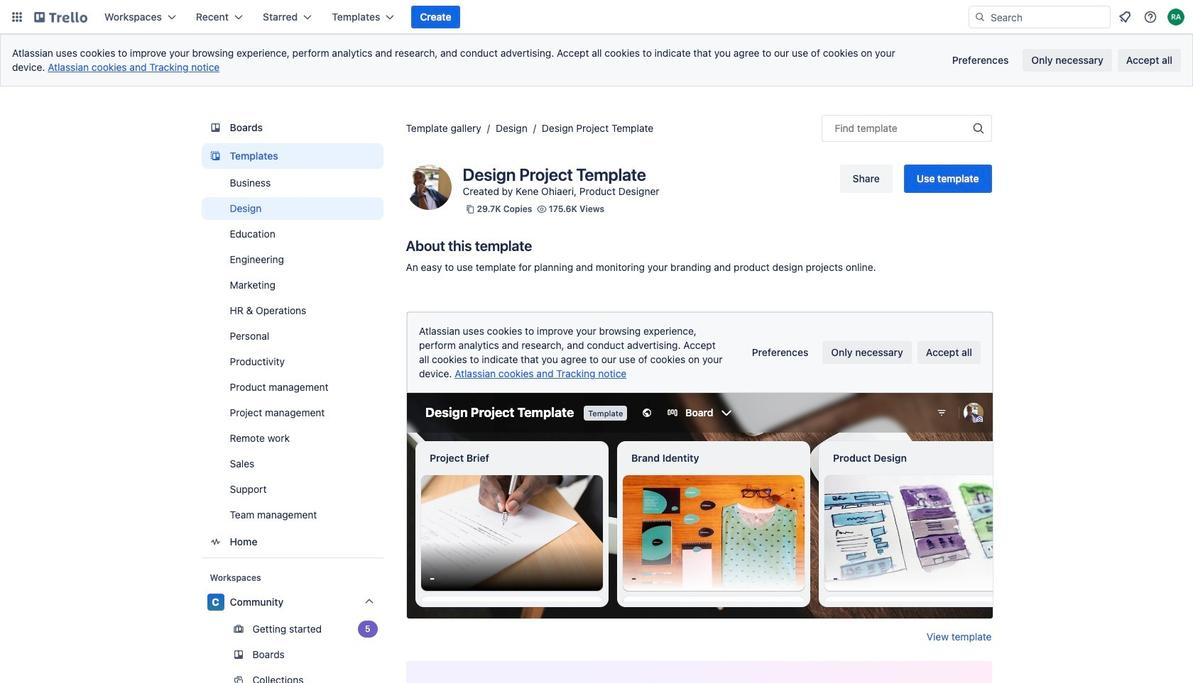 Task type: locate. For each thing, give the bounding box(es) containing it.
template board image
[[207, 148, 224, 165]]

None field
[[821, 115, 992, 142]]

home image
[[207, 534, 224, 551]]

ruby anderson (rubyanderson7) image
[[1168, 9, 1185, 26]]

board image
[[207, 119, 224, 136]]



Task type: vqa. For each thing, say whether or not it's contained in the screenshot.
Greg Robinson (gregrobinson96) image to the bottom
no



Task type: describe. For each thing, give the bounding box(es) containing it.
0 notifications image
[[1116, 9, 1133, 26]]

kene ohiaeri, product designer image
[[406, 165, 451, 210]]

open information menu image
[[1143, 10, 1158, 24]]

search image
[[974, 11, 986, 23]]

primary element
[[0, 0, 1193, 34]]

forward image
[[380, 621, 397, 638]]

Search field
[[986, 7, 1110, 27]]

back to home image
[[34, 6, 87, 28]]



